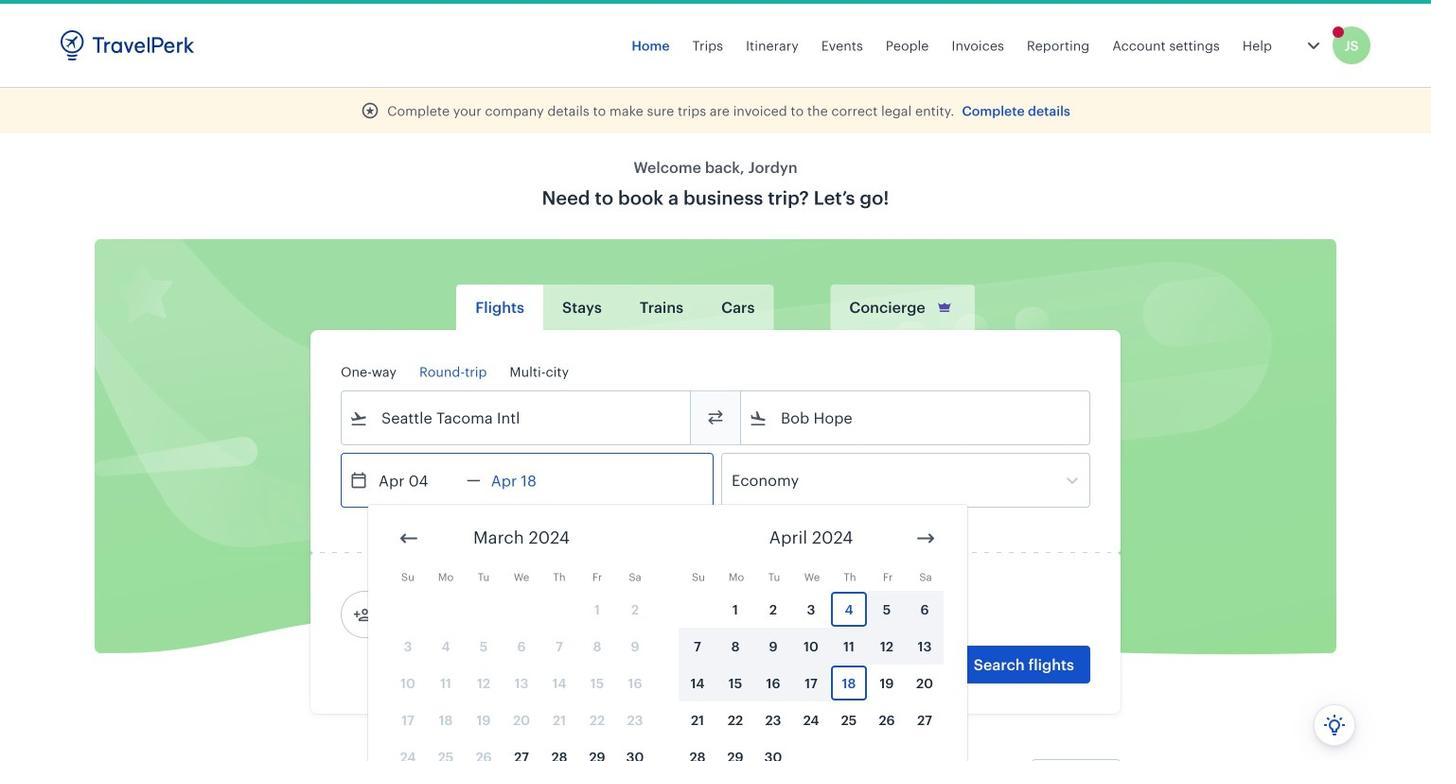 Task type: locate. For each thing, give the bounding box(es) containing it.
From search field
[[368, 403, 665, 433]]

Return text field
[[481, 454, 579, 507]]

calendar application
[[368, 505, 1431, 762]]

Depart text field
[[368, 454, 467, 507]]

move forward to switch to the next month. image
[[914, 528, 937, 550]]



Task type: describe. For each thing, give the bounding box(es) containing it.
Add first traveler search field
[[372, 600, 569, 630]]

move backward to switch to the previous month. image
[[398, 528, 420, 550]]

To search field
[[768, 403, 1065, 433]]



